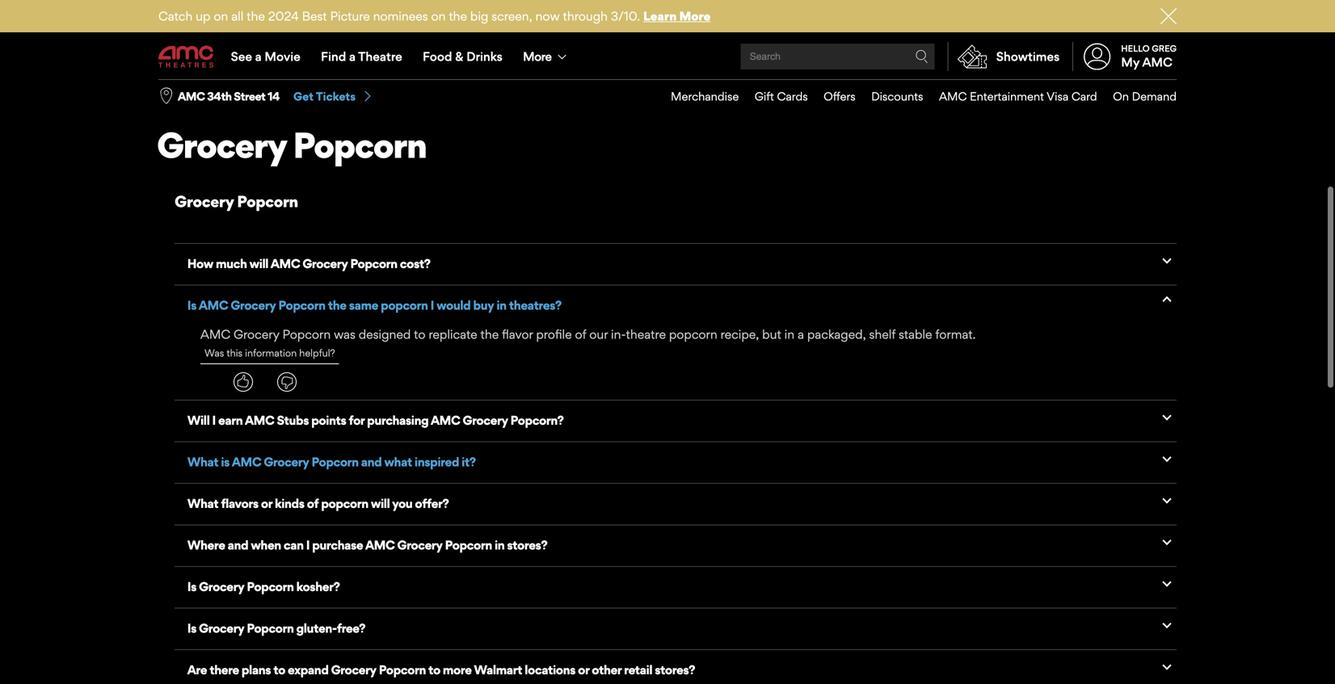 Task type: describe. For each thing, give the bounding box(es) containing it.
user profile image
[[1075, 43, 1121, 70]]

amc right purchase
[[365, 538, 395, 553]]

menu containing more
[[158, 34, 1177, 79]]

1 horizontal spatial i
[[306, 538, 310, 553]]

amc right earn
[[245, 413, 274, 428]]

2 on from the left
[[431, 8, 446, 23]]

packaged,
[[808, 327, 867, 342]]

is for is grocery popcorn kosher?
[[187, 580, 197, 595]]

information
[[245, 347, 297, 359]]

was this information helpful?
[[205, 347, 335, 359]]

there
[[210, 663, 239, 678]]

plans
[[242, 663, 271, 678]]

0 vertical spatial in
[[497, 298, 507, 313]]

0 horizontal spatial i
[[212, 413, 216, 428]]

gift
[[755, 89, 775, 104]]

retail
[[624, 663, 653, 678]]

tickets
[[316, 89, 356, 104]]

grocery
[[355, 41, 424, 59]]

what for what is amc grocery popcorn and what inspired it?
[[187, 455, 219, 470]]

you
[[392, 497, 413, 511]]

my
[[1122, 55, 1140, 70]]

is grocery popcorn kosher?
[[187, 580, 340, 595]]

points
[[311, 413, 346, 428]]

amc inside hello greg my amc
[[1143, 55, 1173, 70]]

is for is grocery popcorn gluten-free?
[[187, 621, 197, 636]]

gluten-
[[296, 621, 337, 636]]

the left big
[[449, 8, 467, 23]]

menu containing merchandise
[[655, 80, 1177, 113]]

submit search icon image
[[916, 50, 929, 63]]

grocery up "it?"
[[463, 413, 508, 428]]

up
[[196, 8, 211, 23]]

theatre
[[626, 327, 666, 342]]

food & drinks
[[423, 49, 503, 64]]

thumbs up rating of 5 element
[[234, 373, 253, 392]]

screen,
[[492, 8, 533, 23]]

theatre
[[358, 49, 403, 64]]

amc up inspired
[[431, 413, 460, 428]]

grocery up how
[[175, 192, 234, 211]]

amc up was
[[201, 327, 231, 342]]

1 horizontal spatial and
[[361, 455, 382, 470]]

through
[[563, 8, 608, 23]]

will
[[187, 413, 210, 428]]

on demand
[[1114, 89, 1177, 104]]

grocery up there
[[199, 621, 244, 636]]

recipe,
[[721, 327, 760, 342]]

cards
[[777, 89, 808, 104]]

popcorn down tickets
[[293, 124, 426, 166]]

buy
[[473, 298, 494, 313]]

our
[[590, 327, 608, 342]]

find
[[321, 49, 346, 64]]

offer?
[[415, 497, 449, 511]]

more
[[443, 663, 472, 678]]

find a theatre link
[[311, 34, 413, 79]]

a for theatre
[[349, 49, 356, 64]]

same
[[349, 298, 378, 313]]

best
[[302, 8, 327, 23]]

was
[[205, 347, 224, 359]]

format.
[[936, 327, 976, 342]]

merchandise link
[[655, 80, 739, 113]]

was
[[334, 327, 356, 342]]

popcorn?
[[511, 413, 564, 428]]

14
[[268, 89, 280, 104]]

learn more link
[[644, 8, 711, 23]]

for
[[349, 413, 365, 428]]

1 horizontal spatial stores?
[[655, 663, 695, 678]]

drinks
[[467, 49, 503, 64]]

grocery up is amc grocery popcorn the same popcorn i would buy in theatres? on the left top of the page
[[303, 256, 348, 271]]

more inside the more button
[[523, 49, 552, 64]]

where and when can i purchase amc grocery popcorn in stores?
[[187, 538, 548, 553]]

thumbs down rating of 1 element
[[277, 373, 297, 392]]

amc down how
[[199, 298, 228, 313]]

other
[[592, 663, 622, 678]]

stable
[[899, 327, 933, 342]]

3/10.
[[611, 8, 640, 23]]

find a theatre
[[321, 49, 403, 64]]

popcorn left cost? in the top of the page
[[351, 256, 398, 271]]

2 horizontal spatial i
[[431, 298, 434, 313]]

food & drinks link
[[413, 34, 513, 79]]

now
[[536, 8, 560, 23]]

merchandise
[[671, 89, 739, 104]]

on demand link
[[1098, 80, 1177, 113]]

much
[[216, 256, 247, 271]]

2024
[[268, 8, 299, 23]]

grocery popcorn for popcorn
[[157, 124, 426, 166]]

inspired
[[415, 455, 459, 470]]

0 horizontal spatial will
[[250, 256, 269, 271]]

grocery down offer?
[[397, 538, 443, 553]]

amc entertainment visa card
[[940, 89, 1098, 104]]

amc entertainment visa card link
[[924, 80, 1098, 113]]

are
[[187, 663, 207, 678]]

1 on from the left
[[214, 8, 228, 23]]

the left flavor
[[481, 327, 499, 342]]

the left same
[[328, 298, 347, 313]]

get
[[293, 89, 314, 104]]

more button
[[513, 34, 581, 79]]

earn
[[218, 413, 243, 428]]

learn
[[644, 8, 677, 23]]

1 vertical spatial and
[[228, 538, 248, 553]]

catch
[[158, 8, 193, 23]]

all
[[231, 8, 244, 23]]

profile
[[536, 327, 572, 342]]

showtimes image
[[949, 42, 997, 71]]

amc 34th street 14 button
[[178, 89, 280, 104]]

is for is amc grocery popcorn the same popcorn i would buy in theatres?
[[187, 298, 197, 313]]

grocery popcorn link
[[355, 34, 499, 59]]

shelf
[[870, 327, 896, 342]]

is
[[221, 455, 230, 470]]

kinds
[[275, 497, 305, 511]]

go to my account page element
[[1073, 34, 1177, 79]]

amc right much
[[271, 256, 300, 271]]

kosher?
[[296, 580, 340, 595]]

1 vertical spatial or
[[578, 663, 590, 678]]

replicate
[[429, 327, 478, 342]]

2 horizontal spatial popcorn
[[669, 327, 718, 342]]



Task type: vqa. For each thing, say whether or not it's contained in the screenshot.
MOVIE POSTER FOR I.S.S. 'image' at the left bottom of page
no



Task type: locate. For each thing, give the bounding box(es) containing it.
popcorn
[[381, 298, 428, 313], [669, 327, 718, 342], [321, 497, 369, 511]]

how much will amc grocery popcorn cost?
[[187, 256, 431, 271]]

search the AMC website text field
[[748, 51, 916, 63]]

1 horizontal spatial more
[[680, 8, 711, 23]]

or
[[261, 497, 272, 511], [578, 663, 590, 678]]

what
[[384, 455, 412, 470]]

stubs
[[277, 413, 309, 428]]

get tickets link
[[293, 89, 374, 104]]

is
[[187, 298, 197, 313], [187, 580, 197, 595], [187, 621, 197, 636]]

and left 'when'
[[228, 538, 248, 553]]

picture
[[330, 8, 370, 23]]

0 horizontal spatial of
[[307, 497, 319, 511]]

1 vertical spatial i
[[212, 413, 216, 428]]

amc
[[1143, 55, 1173, 70], [940, 89, 967, 104], [178, 89, 205, 104], [271, 256, 300, 271], [199, 298, 228, 313], [201, 327, 231, 342], [245, 413, 274, 428], [431, 413, 460, 428], [232, 455, 261, 470], [365, 538, 395, 553]]

street
[[234, 89, 266, 104]]

the right all
[[247, 8, 265, 23]]

0 horizontal spatial to
[[273, 663, 285, 678]]

1 vertical spatial is
[[187, 580, 197, 595]]

and left 'what' at left
[[361, 455, 382, 470]]

1 horizontal spatial to
[[414, 327, 426, 342]]

in
[[497, 298, 507, 313], [785, 327, 795, 342], [495, 538, 505, 553]]

0 vertical spatial popcorn
[[381, 298, 428, 313]]

0 vertical spatial i
[[431, 298, 434, 313]]

get tickets
[[293, 89, 356, 104]]

will
[[250, 256, 269, 271], [371, 497, 390, 511]]

0 vertical spatial menu
[[158, 34, 1177, 79]]

card
[[1072, 89, 1098, 104]]

nominees
[[373, 8, 428, 23]]

popcorn left recipe,
[[669, 327, 718, 342]]

what flavors or kinds of popcorn will you offer?
[[187, 497, 449, 511]]

on up grocery popcorn link
[[431, 8, 446, 23]]

more down now
[[523, 49, 552, 64]]

to right the plans
[[273, 663, 285, 678]]

thumbs up rating of 5 image
[[234, 373, 253, 392]]

on
[[1114, 89, 1130, 104]]

amc down showtimes image
[[940, 89, 967, 104]]

grocery popcorn
[[157, 124, 426, 166], [175, 192, 298, 211]]

0 horizontal spatial popcorn
[[321, 497, 369, 511]]

0 vertical spatial stores?
[[507, 538, 548, 553]]

amc right is on the bottom left
[[232, 455, 261, 470]]

to left more
[[429, 663, 441, 678]]

but
[[763, 327, 782, 342]]

entertainment
[[970, 89, 1045, 104]]

0 vertical spatial grocery popcorn
[[157, 124, 426, 166]]

amc inside button
[[178, 89, 205, 104]]

free?
[[337, 621, 366, 636]]

visa
[[1047, 89, 1069, 104]]

0 horizontal spatial and
[[228, 538, 248, 553]]

&
[[455, 49, 464, 64]]

grocery popcorn
[[355, 41, 499, 59]]

on left all
[[214, 8, 228, 23]]

2 vertical spatial i
[[306, 538, 310, 553]]

in-
[[611, 327, 626, 342]]

0 horizontal spatial more
[[523, 49, 552, 64]]

purchasing
[[367, 413, 429, 428]]

see a movie
[[231, 49, 301, 64]]

to left replicate
[[414, 327, 426, 342]]

1 horizontal spatial or
[[578, 663, 590, 678]]

walmart
[[474, 663, 522, 678]]

amc down 'greg'
[[1143, 55, 1173, 70]]

1 horizontal spatial popcorn
[[381, 298, 428, 313]]

popcorn left more
[[379, 663, 426, 678]]

1 horizontal spatial on
[[431, 8, 446, 23]]

a right but at the right top of the page
[[798, 327, 805, 342]]

1 vertical spatial stores?
[[655, 663, 695, 678]]

grocery up 'kinds' at the bottom left
[[264, 455, 309, 470]]

0 vertical spatial and
[[361, 455, 382, 470]]

offers
[[824, 89, 856, 104]]

see a movie link
[[221, 34, 311, 79]]

grocery down free?
[[331, 663, 377, 678]]

grocery popcorn for much
[[175, 192, 298, 211]]

1 vertical spatial of
[[307, 497, 319, 511]]

popcorn up much
[[237, 192, 298, 211]]

0 vertical spatial will
[[250, 256, 269, 271]]

popcorn down 'how much will amc grocery popcorn cost?'
[[279, 298, 326, 313]]

0 horizontal spatial on
[[214, 8, 228, 23]]

what for what flavors or kinds of popcorn will you offer?
[[187, 497, 219, 511]]

popcorn
[[293, 124, 426, 166], [237, 192, 298, 211], [351, 256, 398, 271], [279, 298, 326, 313], [283, 327, 331, 342], [312, 455, 359, 470], [445, 538, 492, 553], [247, 580, 294, 595], [247, 621, 294, 636], [379, 663, 426, 678]]

1 is from the top
[[187, 298, 197, 313]]

thumbs down rating of 1 image
[[277, 373, 297, 392]]

2 vertical spatial in
[[495, 538, 505, 553]]

will i earn amc stubs points for purchasing amc grocery popcorn?
[[187, 413, 564, 428]]

1 what from the top
[[187, 455, 219, 470]]

i left would
[[431, 298, 434, 313]]

1 horizontal spatial a
[[349, 49, 356, 64]]

cost?
[[400, 256, 431, 271]]

can
[[284, 538, 304, 553]]

would
[[437, 298, 471, 313]]

of
[[575, 327, 587, 342], [307, 497, 319, 511]]

catch up on all the 2024 best picture nominees on the big screen, now through 3/10. learn more
[[158, 8, 711, 23]]

1 vertical spatial will
[[371, 497, 390, 511]]

1 vertical spatial what
[[187, 497, 219, 511]]

how
[[187, 256, 213, 271]]

of left our in the left of the page
[[575, 327, 587, 342]]

where
[[187, 538, 225, 553]]

0 vertical spatial is
[[187, 298, 197, 313]]

it?
[[462, 455, 476, 470]]

popcorn down offer?
[[445, 538, 492, 553]]

will left you
[[371, 497, 390, 511]]

1 horizontal spatial of
[[575, 327, 587, 342]]

is grocery popcorn gluten-free?
[[187, 621, 366, 636]]

amc grocery popcorn was designed to replicate the flavor profile of our in-theatre popcorn recipe, but in a packaged, shelf stable format.
[[201, 327, 976, 342]]

what left flavors
[[187, 497, 219, 511]]

2 what from the top
[[187, 497, 219, 511]]

0 horizontal spatial a
[[255, 49, 262, 64]]

a
[[255, 49, 262, 64], [349, 49, 356, 64], [798, 327, 805, 342]]

what left is on the bottom left
[[187, 455, 219, 470]]

1 vertical spatial popcorn
[[669, 327, 718, 342]]

i right "will"
[[212, 413, 216, 428]]

amc left 34th
[[178, 89, 205, 104]]

i
[[431, 298, 434, 313], [212, 413, 216, 428], [306, 538, 310, 553]]

0 horizontal spatial stores?
[[507, 538, 548, 553]]

2 horizontal spatial a
[[798, 327, 805, 342]]

or left 'kinds' at the bottom left
[[261, 497, 272, 511]]

more
[[680, 8, 711, 23], [523, 49, 552, 64]]

is up 'are'
[[187, 621, 197, 636]]

greg
[[1152, 43, 1177, 54]]

are there plans to expand grocery popcorn to more walmart locations or other retail stores?
[[187, 663, 695, 678]]

2 horizontal spatial to
[[429, 663, 441, 678]]

cookie consent banner dialog
[[0, 641, 1336, 685]]

popcorn down 'when'
[[247, 580, 294, 595]]

locations
[[525, 663, 576, 678]]

popcorn down 'points'
[[312, 455, 359, 470]]

grocery popcorn up much
[[175, 192, 298, 211]]

the
[[247, 8, 265, 23], [449, 8, 467, 23], [328, 298, 347, 313], [481, 327, 499, 342]]

1 vertical spatial more
[[523, 49, 552, 64]]

1 horizontal spatial will
[[371, 497, 390, 511]]

or left the other
[[578, 663, 590, 678]]

menu down learn on the top
[[158, 34, 1177, 79]]

showtimes
[[997, 49, 1060, 64]]

designed
[[359, 327, 411, 342]]

1 vertical spatial menu
[[655, 80, 1177, 113]]

menu down submit search icon
[[655, 80, 1177, 113]]

helpful?
[[299, 347, 335, 359]]

2 is from the top
[[187, 580, 197, 595]]

2 vertical spatial is
[[187, 621, 197, 636]]

0 vertical spatial of
[[575, 327, 587, 342]]

0 vertical spatial or
[[261, 497, 272, 511]]

gift cards link
[[739, 80, 808, 113]]

grocery down where
[[199, 580, 244, 595]]

0 vertical spatial what
[[187, 455, 219, 470]]

hello
[[1122, 43, 1150, 54]]

is amc grocery popcorn the same popcorn i would buy in theatres?
[[187, 298, 562, 313]]

see
[[231, 49, 252, 64]]

0 horizontal spatial or
[[261, 497, 272, 511]]

1 vertical spatial in
[[785, 327, 795, 342]]

is down where
[[187, 580, 197, 595]]

menu
[[158, 34, 1177, 79], [655, 80, 1177, 113]]

grocery popcorn down get
[[157, 124, 426, 166]]

2 vertical spatial popcorn
[[321, 497, 369, 511]]

hello greg my amc
[[1122, 43, 1177, 70]]

popcorn up the designed
[[381, 298, 428, 313]]

food
[[423, 49, 452, 64]]

showtimes link
[[948, 42, 1060, 71]]

of right 'kinds' at the bottom left
[[307, 497, 319, 511]]

demand
[[1133, 89, 1177, 104]]

0 vertical spatial more
[[680, 8, 711, 23]]

flavors
[[221, 497, 259, 511]]

grocery down much
[[231, 298, 276, 313]]

popcorn down is grocery popcorn kosher?
[[247, 621, 294, 636]]

grocery up 'was this information helpful?'
[[234, 327, 279, 342]]

offers link
[[808, 80, 856, 113]]

big
[[471, 8, 489, 23]]

more right learn on the top
[[680, 8, 711, 23]]

grocery down 34th
[[157, 124, 287, 166]]

a right find
[[349, 49, 356, 64]]

a right see
[[255, 49, 262, 64]]

gift cards
[[755, 89, 808, 104]]

what
[[187, 455, 219, 470], [187, 497, 219, 511]]

popcorn up purchase
[[321, 497, 369, 511]]

i right can on the bottom of page
[[306, 538, 310, 553]]

1 vertical spatial grocery popcorn
[[175, 192, 298, 211]]

popcorn
[[428, 41, 499, 59]]

is down how
[[187, 298, 197, 313]]

will right much
[[250, 256, 269, 271]]

amc logo image
[[158, 46, 215, 68], [158, 46, 215, 68]]

3 is from the top
[[187, 621, 197, 636]]

purchase
[[312, 538, 363, 553]]

popcorn up "helpful?"
[[283, 327, 331, 342]]

a for movie
[[255, 49, 262, 64]]



